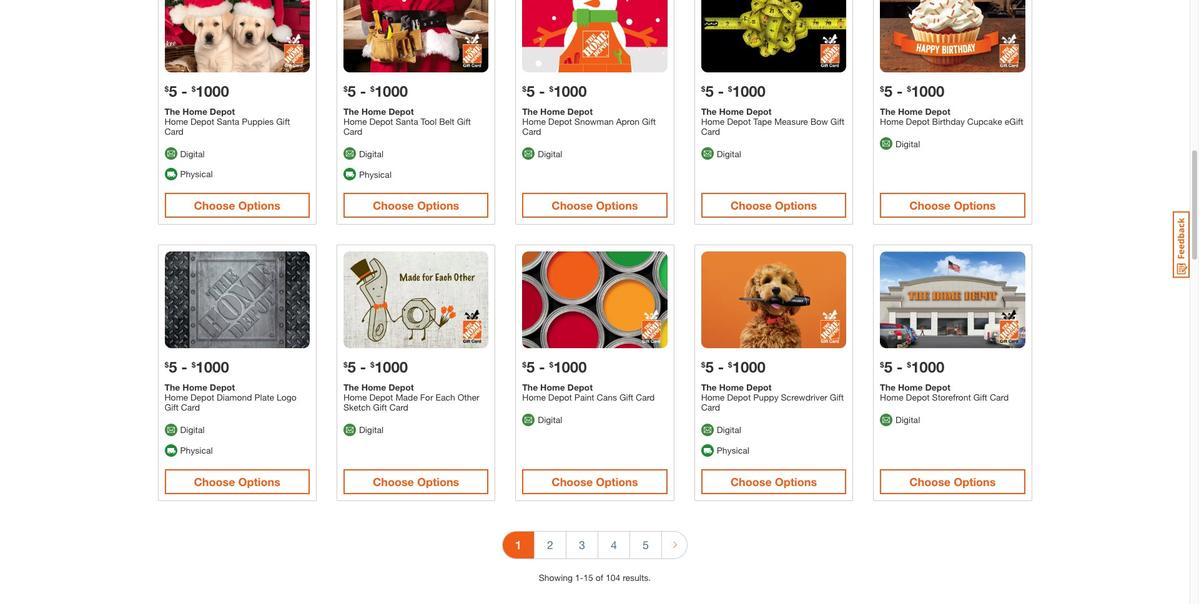 Task type: locate. For each thing, give the bounding box(es) containing it.
$ 5 - $ 1000 up the home depot home depot santa tool belt gift card
[[343, 82, 408, 100]]

options for plate
[[238, 475, 280, 489]]

- for the home depot home depot santa puppies gift card
[[181, 82, 187, 100]]

the inside the home depot home depot storefront gift card
[[880, 382, 896, 393]]

options
[[238, 199, 280, 213], [417, 199, 459, 213], [596, 199, 638, 213], [775, 199, 817, 213], [954, 199, 996, 213], [238, 475, 280, 489], [417, 475, 459, 489], [596, 475, 638, 489], [775, 475, 817, 489], [954, 475, 996, 489]]

5 link
[[630, 532, 661, 559]]

5 for the home depot home depot puppy screwdriver gift card
[[705, 359, 714, 376]]

1000
[[196, 82, 229, 100], [553, 82, 587, 100], [375, 82, 408, 100], [732, 82, 766, 100], [911, 82, 944, 100], [196, 359, 229, 376], [553, 359, 587, 376], [375, 359, 408, 376], [732, 359, 766, 376], [911, 359, 944, 376]]

santa left puppies
[[217, 116, 239, 127]]

- up the home depot home depot santa tool belt gift card
[[360, 82, 366, 100]]

tool
[[421, 116, 437, 127]]

the
[[165, 106, 180, 117], [522, 106, 538, 117], [343, 106, 359, 117], [701, 106, 717, 117], [880, 106, 896, 117], [165, 382, 180, 393], [522, 382, 538, 393], [343, 382, 359, 393], [701, 382, 717, 393], [880, 382, 896, 393]]

gift inside the home depot home depot puppy screwdriver gift card
[[830, 392, 844, 403]]

the inside the home depot home depot tape measure bow gift card
[[701, 106, 717, 117]]

santa for puppies
[[217, 116, 239, 127]]

the home depot home depot puppy screwdriver gift card
[[701, 382, 844, 413]]

the home depot home depot santa tool belt gift card
[[343, 106, 471, 137]]

-
[[181, 82, 187, 100], [539, 82, 545, 100], [360, 82, 366, 100], [718, 82, 724, 100], [897, 82, 903, 100], [181, 359, 187, 376], [539, 359, 545, 376], [360, 359, 366, 376], [718, 359, 724, 376], [897, 359, 903, 376]]

- up the home depot home depot santa puppies gift card
[[181, 82, 187, 100]]

cupcake
[[967, 116, 1002, 127]]

0 horizontal spatial physical image
[[165, 168, 177, 180]]

the inside the home depot home depot snowman apron gift card
[[522, 106, 538, 117]]

gift inside the home depot home depot tape measure bow gift card
[[830, 116, 844, 127]]

5
[[169, 82, 177, 100], [526, 82, 535, 100], [348, 82, 356, 100], [705, 82, 714, 100], [884, 82, 892, 100], [169, 359, 177, 376], [526, 359, 535, 376], [348, 359, 356, 376], [705, 359, 714, 376], [884, 359, 892, 376], [643, 538, 649, 552]]

choose options for for
[[373, 475, 459, 489]]

the inside the home depot home depot santa tool belt gift card
[[343, 106, 359, 117]]

choose for for
[[373, 475, 414, 489]]

card inside the home depot home depot storefront gift card
[[990, 392, 1009, 403]]

- for the home depot home depot diamond plate logo gift card
[[181, 359, 187, 376]]

$ 5 - $ 1000
[[165, 82, 229, 100], [522, 82, 587, 100], [343, 82, 408, 100], [701, 82, 766, 100], [880, 82, 944, 100], [165, 359, 229, 376], [522, 359, 587, 376], [343, 359, 408, 376], [701, 359, 766, 376], [880, 359, 944, 376]]

showing 1-15 of 104 results.
[[539, 573, 651, 583]]

1000 for gift
[[911, 359, 944, 376]]

card inside the home depot home depot santa puppies gift card
[[165, 126, 184, 137]]

choose options button for apron
[[522, 193, 667, 218]]

card inside the home depot home depot paint cans gift card
[[636, 392, 655, 403]]

choose for puppies
[[194, 199, 235, 213]]

physical image for the home depot home depot santa puppies gift card
[[165, 168, 177, 180]]

santa inside the home depot home depot santa puppies gift card
[[217, 116, 239, 127]]

$ 5 - $ 1000 up the home depot home depot paint cans gift card
[[522, 359, 587, 376]]

1000 for measure
[[732, 82, 766, 100]]

1000 for puppies
[[196, 82, 229, 100]]

digital
[[896, 138, 920, 149], [180, 148, 205, 159], [538, 148, 562, 159], [359, 148, 383, 159], [717, 148, 741, 159], [538, 415, 562, 425], [896, 415, 920, 425], [180, 425, 205, 435], [359, 425, 383, 435], [717, 425, 741, 435]]

- up the home depot home depot birthday cupcake egift
[[897, 82, 903, 100]]

- for the home depot home depot santa tool belt gift card
[[360, 82, 366, 100]]

$ 5 - $ 1000 up puppy
[[701, 359, 766, 376]]

plate
[[254, 392, 274, 403]]

- for the home depot home depot tape measure bow gift card
[[718, 82, 724, 100]]

digital image
[[880, 137, 892, 150], [165, 147, 177, 160], [522, 147, 535, 160], [880, 414, 892, 426], [165, 424, 177, 436], [343, 424, 356, 436], [701, 424, 714, 436]]

2 horizontal spatial digital image
[[701, 147, 714, 160]]

the for home depot made for each other sketch gift card
[[343, 382, 359, 393]]

home depot paint cans gift card image
[[522, 252, 667, 349]]

apron
[[616, 116, 640, 127]]

the inside the home depot home depot paint cans gift card
[[522, 382, 538, 393]]

0 horizontal spatial santa
[[217, 116, 239, 127]]

made
[[396, 392, 418, 403]]

0 horizontal spatial physical image
[[165, 444, 177, 457]]

1000 for cans
[[553, 359, 587, 376]]

choose options button
[[165, 193, 310, 218], [343, 193, 489, 218], [522, 193, 667, 218], [701, 193, 846, 218], [880, 193, 1025, 218], [165, 470, 310, 495], [343, 470, 489, 495], [522, 470, 667, 495], [701, 470, 846, 495], [880, 470, 1025, 495]]

- up the home depot home depot storefront gift card
[[897, 359, 903, 376]]

the for home depot puppy screwdriver gift card
[[701, 382, 717, 393]]

2 physical image from the left
[[343, 168, 356, 180]]

showing
[[539, 573, 573, 583]]

1 physical image from the left
[[165, 168, 177, 180]]

digital image for the home depot home depot paint cans gift card
[[522, 414, 535, 426]]

digital down the home depot home depot storefront gift card
[[896, 415, 920, 425]]

physical for home depot santa tool belt gift card
[[359, 169, 392, 179]]

the for home depot tape measure bow gift card
[[701, 106, 717, 117]]

the home depot home depot paint cans gift card
[[522, 382, 655, 403]]

1000 up the home depot home depot birthday cupcake egift
[[911, 82, 944, 100]]

options for puppies
[[238, 199, 280, 213]]

santa inside the home depot home depot santa tool belt gift card
[[396, 116, 418, 127]]

the inside the home depot home depot birthday cupcake egift
[[880, 106, 896, 117]]

$ 5 - $ 1000 up the home depot home depot snowman apron gift card
[[522, 82, 587, 100]]

choose options for screwdriver
[[730, 475, 817, 489]]

card
[[165, 126, 184, 137], [522, 126, 541, 137], [343, 126, 362, 137], [701, 126, 720, 137], [636, 392, 655, 403], [990, 392, 1009, 403], [181, 402, 200, 413], [389, 402, 408, 413], [701, 402, 720, 413]]

digital down the home depot home depot diamond plate logo gift card
[[180, 425, 205, 435]]

$ 5 - $ 1000 up the home depot home depot santa puppies gift card
[[165, 82, 229, 100]]

home depot birthday cupcake egift image
[[880, 0, 1025, 72]]

gift inside the home depot home depot santa tool belt gift card
[[457, 116, 471, 127]]

depot
[[210, 106, 235, 117], [567, 106, 593, 117], [389, 106, 414, 117], [746, 106, 772, 117], [925, 106, 950, 117], [190, 116, 214, 127], [548, 116, 572, 127], [369, 116, 393, 127], [727, 116, 751, 127], [906, 116, 930, 127], [210, 382, 235, 393], [567, 382, 593, 393], [389, 382, 414, 393], [746, 382, 772, 393], [925, 382, 950, 393], [190, 392, 214, 403], [548, 392, 572, 403], [369, 392, 393, 403], [727, 392, 751, 403], [906, 392, 930, 403]]

physical for home depot puppy screwdriver gift card
[[717, 445, 749, 456]]

feedback link image
[[1173, 211, 1190, 279]]

1000 up the home depot home depot diamond plate logo gift card
[[196, 359, 229, 376]]

- up the home depot home depot diamond plate logo gift card
[[181, 359, 187, 376]]

choose options for measure
[[730, 199, 817, 213]]

$ 5 - $ 1000 up the home depot home depot storefront gift card
[[880, 359, 944, 376]]

1000 up the home depot home depot santa puppies gift card
[[196, 82, 229, 100]]

1 santa from the left
[[217, 116, 239, 127]]

1 horizontal spatial physical image
[[343, 168, 356, 180]]

- up sketch
[[360, 359, 366, 376]]

digital image
[[343, 147, 356, 160], [701, 147, 714, 160], [522, 414, 535, 426]]

choose options for cans
[[552, 475, 638, 489]]

sketch
[[343, 402, 371, 413]]

1000 up made
[[375, 359, 408, 376]]

options for cans
[[596, 475, 638, 489]]

choose options button for plate
[[165, 470, 310, 495]]

the home depot home depot diamond plate logo gift card
[[165, 382, 297, 413]]

1000 for cupcake
[[911, 82, 944, 100]]

gift inside the home depot home depot made for each other sketch gift card
[[373, 402, 387, 413]]

options for cupcake
[[954, 199, 996, 213]]

card inside the home depot home depot puppy screwdriver gift card
[[701, 402, 720, 413]]

$
[[165, 84, 169, 93], [192, 84, 196, 93], [522, 84, 526, 93], [549, 84, 553, 93], [343, 84, 348, 93], [370, 84, 375, 93], [701, 84, 705, 93], [728, 84, 732, 93], [880, 84, 884, 93], [907, 84, 911, 93], [165, 360, 169, 370], [192, 360, 196, 370], [522, 360, 526, 370], [549, 360, 553, 370], [343, 360, 348, 370], [370, 360, 375, 370], [701, 360, 705, 370], [728, 360, 732, 370], [880, 360, 884, 370], [907, 360, 911, 370]]

gift inside the home depot home depot diamond plate logo gift card
[[165, 402, 178, 413]]

snowman
[[574, 116, 614, 127]]

1000 up the home depot home depot storefront gift card
[[911, 359, 944, 376]]

15
[[583, 573, 593, 583]]

$ 5 - $ 1000 for the home depot home depot paint cans gift card
[[522, 359, 587, 376]]

- up the home depot home depot paint cans gift card
[[539, 359, 545, 376]]

the inside the home depot home depot puppy screwdriver gift card
[[701, 382, 717, 393]]

choose
[[194, 199, 235, 213], [373, 199, 414, 213], [552, 199, 593, 213], [730, 199, 772, 213], [909, 199, 951, 213], [194, 475, 235, 489], [373, 475, 414, 489], [552, 475, 593, 489], [730, 475, 772, 489], [909, 475, 951, 489]]

1000 up puppy
[[732, 359, 766, 376]]

digital down the home depot home depot tape measure bow gift card
[[717, 148, 741, 159]]

gift
[[276, 116, 290, 127], [642, 116, 656, 127], [457, 116, 471, 127], [830, 116, 844, 127], [619, 392, 633, 403], [830, 392, 844, 403], [973, 392, 987, 403], [165, 402, 178, 413], [373, 402, 387, 413]]

the home depot home depot snowman apron gift card
[[522, 106, 656, 137]]

1000 up the home depot home depot paint cans gift card
[[553, 359, 587, 376]]

digital down the home depot home depot birthday cupcake egift
[[896, 138, 920, 149]]

- up the home depot home depot snowman apron gift card
[[539, 82, 545, 100]]

- for the home depot home depot storefront gift card
[[897, 359, 903, 376]]

physical image
[[165, 168, 177, 180], [343, 168, 356, 180]]

1000 up the home depot home depot snowman apron gift card
[[553, 82, 587, 100]]

physical image
[[165, 444, 177, 457], [701, 444, 714, 457]]

1000 up the home depot home depot santa tool belt gift card
[[375, 82, 408, 100]]

storefront
[[932, 392, 971, 403]]

5 for the home depot home depot paint cans gift card
[[526, 359, 535, 376]]

the home depot home depot made for each other sketch gift card
[[343, 382, 479, 413]]

choose for gift
[[909, 475, 951, 489]]

the inside the home depot home depot santa puppies gift card
[[165, 106, 180, 117]]

$ 5 - $ 1000 up the home depot home depot diamond plate logo gift card
[[165, 359, 229, 376]]

2 physical image from the left
[[701, 444, 714, 457]]

choose options
[[194, 199, 280, 213], [373, 199, 459, 213], [552, 199, 638, 213], [730, 199, 817, 213], [909, 199, 996, 213], [194, 475, 280, 489], [373, 475, 459, 489], [552, 475, 638, 489], [730, 475, 817, 489], [909, 475, 996, 489]]

2
[[547, 538, 553, 552]]

choose for screwdriver
[[730, 475, 772, 489]]

1000 up tape
[[732, 82, 766, 100]]

for
[[420, 392, 433, 403]]

the inside the home depot home depot diamond plate logo gift card
[[165, 382, 180, 393]]

1 horizontal spatial physical image
[[701, 444, 714, 457]]

- for the home depot home depot birthday cupcake egift
[[897, 82, 903, 100]]

choose for measure
[[730, 199, 772, 213]]

logo
[[277, 392, 297, 403]]

2 santa from the left
[[396, 116, 418, 127]]

$ 5 - $ 1000 up the home depot home depot birthday cupcake egift
[[880, 82, 944, 100]]

$ 5 - $ 1000 up made
[[343, 359, 408, 376]]

$ 5 - $ 1000 up tape
[[701, 82, 766, 100]]

- up the home depot home depot puppy screwdriver gift card
[[718, 359, 724, 376]]

santa left 'tool'
[[396, 116, 418, 127]]

1000 for for
[[375, 359, 408, 376]]

1 physical image from the left
[[165, 444, 177, 457]]

choose options for puppies
[[194, 199, 280, 213]]

3
[[579, 538, 585, 552]]

choose options for tool
[[373, 199, 459, 213]]

choose for apron
[[552, 199, 593, 213]]

home
[[183, 106, 207, 117], [540, 106, 565, 117], [361, 106, 386, 117], [719, 106, 744, 117], [898, 106, 923, 117], [165, 116, 188, 127], [522, 116, 546, 127], [343, 116, 367, 127], [701, 116, 725, 127], [880, 116, 903, 127], [183, 382, 207, 393], [540, 382, 565, 393], [361, 382, 386, 393], [719, 382, 744, 393], [898, 382, 923, 393], [165, 392, 188, 403], [522, 392, 546, 403], [343, 392, 367, 403], [701, 392, 725, 403], [880, 392, 903, 403]]

santa
[[217, 116, 239, 127], [396, 116, 418, 127]]

the for home depot santa tool belt gift card
[[343, 106, 359, 117]]

home depot made for each other sketch gift card image
[[343, 252, 489, 349]]

$ 5 - $ 1000 for the home depot home depot storefront gift card
[[880, 359, 944, 376]]

1 horizontal spatial santa
[[396, 116, 418, 127]]

gift inside the home depot home depot paint cans gift card
[[619, 392, 633, 403]]

- up the home depot home depot tape measure bow gift card
[[718, 82, 724, 100]]

the inside the home depot home depot made for each other sketch gift card
[[343, 382, 359, 393]]

physical
[[180, 169, 213, 179], [359, 169, 392, 179], [180, 445, 213, 456], [717, 445, 749, 456]]

5 for the home depot home depot storefront gift card
[[884, 359, 892, 376]]

digital down the home depot home depot snowman apron gift card
[[538, 148, 562, 159]]

1 horizontal spatial digital image
[[522, 414, 535, 426]]

digital image for the home depot home depot tape measure bow gift card
[[701, 147, 714, 160]]

physical for home depot santa puppies gift card
[[180, 169, 213, 179]]

options for measure
[[775, 199, 817, 213]]



Task type: describe. For each thing, give the bounding box(es) containing it.
home depot tape measure bow gift card image
[[701, 0, 846, 72]]

options for tool
[[417, 199, 459, 213]]

choose options button for measure
[[701, 193, 846, 218]]

card inside the home depot home depot tape measure bow gift card
[[701, 126, 720, 137]]

2 link
[[535, 532, 566, 559]]

measure
[[774, 116, 808, 127]]

0 horizontal spatial digital image
[[343, 147, 356, 160]]

options for screwdriver
[[775, 475, 817, 489]]

home depot storefront gift card image
[[880, 252, 1025, 349]]

cans
[[597, 392, 617, 403]]

physical for home depot diamond plate logo gift card
[[180, 445, 213, 456]]

tape
[[753, 116, 772, 127]]

- for the home depot home depot snowman apron gift card
[[539, 82, 545, 100]]

1000 for tool
[[375, 82, 408, 100]]

physical image for card
[[701, 444, 714, 457]]

1000 for plate
[[196, 359, 229, 376]]

choose options button for tool
[[343, 193, 489, 218]]

the for home depot paint cans gift card
[[522, 382, 538, 393]]

digital down sketch
[[359, 425, 383, 435]]

screwdriver
[[781, 392, 827, 403]]

paint
[[574, 392, 594, 403]]

$ 5 - $ 1000 for the home depot home depot birthday cupcake egift
[[880, 82, 944, 100]]

the for home depot storefront gift card
[[880, 382, 896, 393]]

choose options button for gift
[[880, 470, 1025, 495]]

the home depot home depot tape measure bow gift card
[[701, 106, 844, 137]]

card inside the home depot home depot santa tool belt gift card
[[343, 126, 362, 137]]

1-
[[575, 573, 583, 583]]

choose options for plate
[[194, 475, 280, 489]]

choose options button for cupcake
[[880, 193, 1025, 218]]

home depot snowman apron gift card image
[[522, 0, 667, 72]]

card inside the home depot home depot diamond plate logo gift card
[[181, 402, 200, 413]]

$ 5 - $ 1000 for the home depot home depot santa puppies gift card
[[165, 82, 229, 100]]

choose for cupcake
[[909, 199, 951, 213]]

puppies
[[242, 116, 274, 127]]

3 link
[[566, 532, 598, 559]]

$ 5 - $ 1000 for the home depot home depot diamond plate logo gift card
[[165, 359, 229, 376]]

$ 5 - $ 1000 for the home depot home depot snowman apron gift card
[[522, 82, 587, 100]]

choose options for gift
[[909, 475, 996, 489]]

choose for cans
[[552, 475, 593, 489]]

birthday
[[932, 116, 965, 127]]

- for the home depot home depot paint cans gift card
[[539, 359, 545, 376]]

1 link
[[503, 532, 534, 559]]

5 for the home depot home depot tape measure bow gift card
[[705, 82, 714, 100]]

gift inside the home depot home depot storefront gift card
[[973, 392, 987, 403]]

puppy
[[753, 392, 779, 403]]

results.
[[623, 573, 651, 583]]

1000 for screwdriver
[[732, 359, 766, 376]]

104
[[606, 573, 620, 583]]

- for the home depot home depot puppy screwdriver gift card
[[718, 359, 724, 376]]

card inside the home depot home depot made for each other sketch gift card
[[389, 402, 408, 413]]

$ 5 - $ 1000 for the home depot home depot made for each other sketch gift card
[[343, 359, 408, 376]]

options for gift
[[954, 475, 996, 489]]

the home depot home depot santa puppies gift card
[[165, 106, 290, 137]]

each
[[436, 392, 455, 403]]

home depot santa tool belt gift card image
[[343, 0, 489, 72]]

5 for the home depot home depot made for each other sketch gift card
[[348, 359, 356, 376]]

santa for tool
[[396, 116, 418, 127]]

of
[[596, 573, 603, 583]]

choose options button for for
[[343, 470, 489, 495]]

choose for plate
[[194, 475, 235, 489]]

digital down the home depot home depot paint cans gift card
[[538, 415, 562, 425]]

the for home depot santa puppies gift card
[[165, 106, 180, 117]]

belt
[[439, 116, 454, 127]]

choose options button for screwdriver
[[701, 470, 846, 495]]

home depot diamond plate logo gift card image
[[165, 252, 310, 349]]

diamond
[[217, 392, 252, 403]]

digital down the home depot home depot santa puppies gift card
[[180, 148, 205, 159]]

the for home depot birthday cupcake egift
[[880, 106, 896, 117]]

the home depot home depot birthday cupcake egift
[[880, 106, 1023, 127]]

bow
[[810, 116, 828, 127]]

4
[[611, 538, 617, 552]]

gift inside the home depot home depot snowman apron gift card
[[642, 116, 656, 127]]

$ 5 - $ 1000 for the home depot home depot tape measure bow gift card
[[701, 82, 766, 100]]

home depot puppy screwdriver gift card image
[[701, 252, 846, 349]]

options for for
[[417, 475, 459, 489]]

choose options for apron
[[552, 199, 638, 213]]

the for home depot diamond plate logo gift card
[[165, 382, 180, 393]]

5 for the home depot home depot birthday cupcake egift
[[884, 82, 892, 100]]

other
[[458, 392, 479, 403]]

$ 5 - $ 1000 for the home depot home depot santa tool belt gift card
[[343, 82, 408, 100]]

digital down the home depot home depot puppy screwdriver gift card
[[717, 425, 741, 435]]

digital down the home depot home depot santa tool belt gift card
[[359, 148, 383, 159]]

5 for the home depot home depot diamond plate logo gift card
[[169, 359, 177, 376]]

gift inside the home depot home depot santa puppies gift card
[[276, 116, 290, 127]]

5 for the home depot home depot santa puppies gift card
[[169, 82, 177, 100]]

physical image for gift
[[165, 444, 177, 457]]

4 link
[[598, 532, 629, 559]]

the home depot home depot storefront gift card
[[880, 382, 1009, 403]]

1000 for apron
[[553, 82, 587, 100]]

card inside the home depot home depot snowman apron gift card
[[522, 126, 541, 137]]

5 for the home depot home depot snowman apron gift card
[[526, 82, 535, 100]]

choose options button for puppies
[[165, 193, 310, 218]]

5 for the home depot home depot santa tool belt gift card
[[348, 82, 356, 100]]

egift
[[1005, 116, 1023, 127]]

choose options button for cans
[[522, 470, 667, 495]]

options for apron
[[596, 199, 638, 213]]

- for the home depot home depot made for each other sketch gift card
[[360, 359, 366, 376]]

choose options for cupcake
[[909, 199, 996, 213]]

1
[[515, 538, 521, 552]]

choose for tool
[[373, 199, 414, 213]]

$ 5 - $ 1000 for the home depot home depot puppy screwdriver gift card
[[701, 359, 766, 376]]

physical image for the home depot home depot santa tool belt gift card
[[343, 168, 356, 180]]

the for home depot snowman apron gift card
[[522, 106, 538, 117]]

home depot santa puppies gift card image
[[165, 0, 310, 72]]



Task type: vqa. For each thing, say whether or not it's contained in the screenshot.
Tool 'Options'
yes



